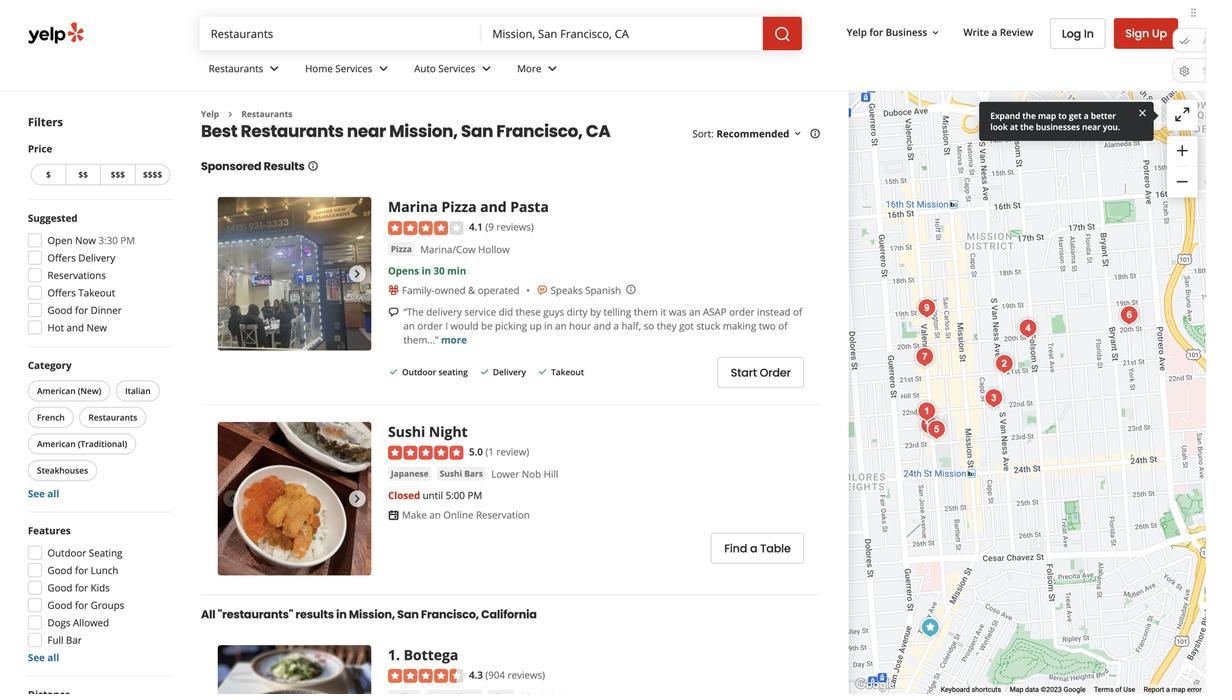 Task type: describe. For each thing, give the bounding box(es) containing it.
1 horizontal spatial order
[[729, 305, 755, 319]]

now
[[75, 234, 96, 247]]

16 info v2 image
[[810, 128, 821, 139]]

french button
[[28, 407, 74, 428]]

yelp link
[[201, 108, 219, 120]]

best
[[201, 120, 237, 143]]

1
[[388, 646, 396, 665]]

expand
[[991, 110, 1020, 121]]

outdoor seating
[[47, 547, 122, 560]]

write a review
[[964, 26, 1033, 39]]

search
[[1054, 109, 1085, 122]]

more link
[[506, 50, 572, 91]]

pizza link
[[388, 242, 415, 256]]

all for category
[[47, 487, 59, 501]]

4.1 (9 reviews)
[[469, 220, 534, 233]]

see all button for features
[[28, 651, 59, 665]]

reservation
[[476, 509, 530, 522]]

near inside expand the map to get a better look at the businesses near you.
[[1082, 121, 1101, 133]]

limón image
[[991, 350, 1018, 378]]

hill
[[544, 468, 558, 481]]

outdoor for outdoor seating
[[47, 547, 86, 560]]

restaurants inside restaurants "button"
[[88, 412, 137, 423]]

4.1
[[469, 220, 483, 233]]

bottega image
[[913, 398, 941, 426]]

offers for offers delivery
[[47, 251, 76, 265]]

see all button for category
[[28, 487, 59, 501]]

$$$
[[111, 169, 125, 180]]

until
[[423, 489, 443, 502]]

and inside "the delivery service did these guys dirty by telling them it was an asap order instead of an order i would be picking up in an hour and a half, so they got stuck making two of them…"
[[594, 319, 611, 332]]

terms of use
[[1094, 686, 1135, 694]]

for for dinner
[[75, 304, 88, 317]]

sign up link
[[1114, 18, 1178, 49]]

hot and new
[[47, 321, 107, 334]]

japanese
[[391, 468, 429, 480]]

16 speech v2 image
[[388, 307, 399, 318]]

review
[[1000, 26, 1033, 39]]

see for features
[[28, 651, 45, 665]]

slideshow element for sushi night
[[218, 422, 371, 576]]

nob
[[522, 468, 541, 481]]

business
[[886, 26, 927, 39]]

write
[[964, 26, 989, 39]]

search image
[[774, 26, 791, 43]]

spanish
[[585, 284, 621, 297]]

italian button
[[116, 381, 160, 402]]

24 chevron down v2 image for more
[[544, 60, 561, 77]]

family-owned & operated
[[402, 284, 520, 297]]

google image
[[852, 676, 898, 695]]

marina/cow hollow
[[420, 243, 510, 256]]

expand map image
[[1174, 106, 1191, 123]]

1 horizontal spatial francisco,
[[496, 120, 583, 143]]

for for lunch
[[75, 564, 88, 577]]

services for auto services
[[438, 62, 475, 75]]

restaurants right 16 chevron right v2 image
[[241, 108, 292, 120]]

bar
[[66, 634, 82, 647]]

1 horizontal spatial pizza
[[442, 197, 477, 216]]

outdoor for outdoor seating
[[402, 367, 436, 378]]

24 chevron down v2 image for restaurants
[[266, 60, 283, 77]]

marina pizza and pasta image
[[218, 197, 371, 351]]

$$ button
[[65, 164, 100, 185]]

offers takeout
[[47, 286, 115, 299]]

1 vertical spatial delivery
[[493, 367, 526, 378]]

i
[[445, 319, 448, 332]]

yelp for yelp for business
[[847, 26, 867, 39]]

komaaj image
[[917, 614, 944, 642]]

bottega link
[[404, 646, 458, 665]]

lunch
[[91, 564, 118, 577]]

a for find a table
[[750, 541, 758, 557]]

it
[[660, 305, 666, 319]]

find a table
[[724, 541, 791, 557]]

closed until 5:00 pm
[[388, 489, 482, 502]]

restaurants up results
[[241, 120, 344, 143]]

full
[[47, 634, 63, 647]]

family-
[[402, 284, 435, 297]]

yelp for yelp link
[[201, 108, 219, 120]]

you.
[[1103, 121, 1120, 133]]

instead
[[757, 305, 791, 319]]

filters
[[28, 114, 63, 129]]

two
[[759, 319, 776, 332]]

hour
[[569, 319, 591, 332]]

an down closed until 5:00 pm
[[429, 509, 441, 522]]

good for good for dinner
[[47, 304, 72, 317]]

business categories element
[[198, 50, 1178, 91]]

2 vertical spatial in
[[336, 607, 347, 623]]

steakhouses
[[37, 465, 88, 476]]

$
[[46, 169, 51, 180]]

0 vertical spatial restaurants link
[[198, 50, 294, 91]]

table
[[760, 541, 791, 557]]

none field find
[[211, 26, 470, 41]]

see all for category
[[28, 487, 59, 501]]

log in link
[[1050, 18, 1106, 49]]

0 horizontal spatial of
[[778, 319, 788, 332]]

all for features
[[47, 651, 59, 665]]

5 star rating image
[[388, 446, 464, 460]]

map
[[1010, 686, 1024, 694]]

0 vertical spatial mission,
[[389, 120, 458, 143]]

find a table link
[[711, 533, 804, 564]]

lower
[[491, 468, 519, 481]]

italian
[[125, 385, 151, 397]]

see all for features
[[28, 651, 59, 665]]

groups
[[91, 599, 124, 612]]

as
[[1087, 109, 1098, 122]]

30
[[434, 264, 445, 277]]

map for to
[[1038, 110, 1056, 121]]

loló image
[[911, 343, 939, 371]]

none field near
[[493, 26, 752, 41]]

2 vertical spatial of
[[1115, 686, 1122, 694]]

base camp image
[[1014, 315, 1042, 343]]

sushi for sushi night
[[388, 422, 425, 441]]

0 vertical spatial takeout
[[78, 286, 115, 299]]

good for groups
[[47, 599, 124, 612]]

closed
[[388, 489, 420, 502]]

1 vertical spatial mission,
[[349, 607, 395, 623]]

kids
[[91, 581, 110, 595]]

stuck
[[696, 319, 720, 332]]

full bar
[[47, 634, 82, 647]]

for for business
[[870, 26, 883, 39]]

good for dinner
[[47, 304, 122, 317]]

previous image for marina pizza and pasta
[[223, 266, 240, 282]]

these
[[516, 305, 541, 319]]

$$$$
[[143, 169, 162, 180]]

$$$$ button
[[135, 164, 170, 185]]

0 horizontal spatial francisco,
[[421, 607, 479, 623]]

good for good for lunch
[[47, 564, 72, 577]]

a for report a map error
[[1166, 686, 1170, 694]]

review)
[[496, 445, 529, 458]]

restaurants button
[[79, 407, 146, 428]]

better
[[1091, 110, 1116, 121]]

$$$ button
[[100, 164, 135, 185]]

shortcuts
[[972, 686, 1001, 694]]

american (new)
[[37, 385, 101, 397]]

was
[[669, 305, 687, 319]]

american for american (traditional)
[[37, 438, 76, 450]]

them…"
[[403, 333, 439, 346]]

price group
[[28, 142, 173, 188]]

marina pizza and pasta link
[[388, 197, 549, 216]]

restaurants inside business categories element
[[209, 62, 263, 75]]

an down the "the
[[403, 319, 415, 332]]

zoom in image
[[1174, 142, 1191, 159]]

(9
[[485, 220, 494, 233]]

zoom out image
[[1174, 173, 1191, 190]]

american (traditional)
[[37, 438, 127, 450]]

all "restaurants" results in mission, san francisco, california
[[201, 607, 537, 623]]

4.3
[[469, 669, 483, 682]]

24 chevron down v2 image for auto services
[[478, 60, 495, 77]]

find
[[724, 541, 747, 557]]

pasta
[[510, 197, 549, 216]]

online
[[443, 509, 474, 522]]

1 horizontal spatial in
[[422, 264, 431, 277]]

american (new) button
[[28, 381, 110, 402]]

sponsored
[[201, 158, 261, 174]]



Task type: vqa. For each thing, say whether or not it's contained in the screenshot.
16 CHEVRON DOWN V2 image within the Recommended popup button
yes



Task type: locate. For each thing, give the bounding box(es) containing it.
delivery left 16 checkmark v2 image
[[493, 367, 526, 378]]

sushi for sushi bars
[[440, 468, 462, 480]]

0 vertical spatial see all
[[28, 487, 59, 501]]

1 see from the top
[[28, 487, 45, 501]]

0 horizontal spatial none field
[[211, 26, 470, 41]]

outdoor seating
[[402, 367, 468, 378]]

4 good from the top
[[47, 599, 72, 612]]

1 vertical spatial reviews)
[[508, 669, 545, 682]]

1 vertical spatial all
[[47, 651, 59, 665]]

2 previous image from the top
[[223, 491, 240, 507]]

good
[[47, 304, 72, 317], [47, 564, 72, 577], [47, 581, 72, 595], [47, 599, 72, 612]]

good up hot
[[47, 304, 72, 317]]

slideshow element for marina pizza and pasta
[[218, 197, 371, 351]]

1 vertical spatial order
[[417, 319, 443, 332]]

&
[[468, 284, 475, 297]]

got
[[679, 319, 694, 332]]

keyboard shortcuts
[[941, 686, 1001, 694]]

an
[[689, 305, 701, 319], [403, 319, 415, 332], [555, 319, 567, 332], [429, 509, 441, 522]]

0 horizontal spatial services
[[335, 62, 372, 75]]

0 vertical spatial of
[[793, 305, 802, 319]]

start order
[[731, 365, 791, 381]]

0 vertical spatial francisco,
[[496, 120, 583, 143]]

start order link
[[718, 357, 804, 388]]

16 checkmark v2 image left outdoor seating
[[388, 366, 399, 378]]

in inside "the delivery service did these guys dirty by telling them it was an asap order instead of an order i would be picking up in an hour and a half, so they got stuck making two of them…"
[[544, 319, 553, 332]]

map region
[[757, 0, 1206, 695]]

more link
[[441, 333, 467, 346]]

5.0 (1 review)
[[469, 445, 529, 458]]

0 horizontal spatial pizza
[[391, 243, 412, 255]]

see all button
[[28, 487, 59, 501], [28, 651, 59, 665]]

1 horizontal spatial 24 chevron down v2 image
[[375, 60, 392, 77]]

24 chevron down v2 image
[[266, 60, 283, 77], [375, 60, 392, 77]]

0 vertical spatial see all button
[[28, 487, 59, 501]]

pizza up 4.1
[[442, 197, 477, 216]]

order
[[760, 365, 791, 381]]

map for moves
[[1100, 109, 1121, 122]]

0 vertical spatial american
[[37, 385, 76, 397]]

a right write
[[992, 26, 997, 39]]

next image
[[349, 266, 366, 282], [349, 491, 366, 507]]

16 checkmark v2 image
[[537, 366, 548, 378]]

1 vertical spatial takeout
[[551, 367, 584, 378]]

in right 'results'
[[336, 607, 347, 623]]

sponsored results
[[201, 158, 305, 174]]

2 offers from the top
[[47, 286, 76, 299]]

2 none field from the left
[[493, 26, 752, 41]]

16 checkmark v2 image right 'seating'
[[479, 366, 490, 378]]

2 16 checkmark v2 image from the left
[[479, 366, 490, 378]]

0 vertical spatial next image
[[349, 266, 366, 282]]

1 previous image from the top
[[223, 266, 240, 282]]

an down guys
[[555, 319, 567, 332]]

0 vertical spatial offers
[[47, 251, 76, 265]]

google
[[1064, 686, 1086, 694]]

all down steakhouses button
[[47, 487, 59, 501]]

0 vertical spatial sushi
[[388, 422, 425, 441]]

sushi
[[388, 422, 425, 441], [440, 468, 462, 480]]

next image left opens at top left
[[349, 266, 366, 282]]

1 horizontal spatial delivery
[[493, 367, 526, 378]]

see all down full
[[28, 651, 59, 665]]

1 see all button from the top
[[28, 487, 59, 501]]

of left use
[[1115, 686, 1122, 694]]

restaurants up 16 chevron right v2 image
[[209, 62, 263, 75]]

bottega
[[404, 646, 458, 665]]

buddy image
[[980, 385, 1008, 413]]

1 vertical spatial see all button
[[28, 651, 59, 665]]

japanese link
[[388, 467, 431, 481]]

1 horizontal spatial sushi
[[440, 468, 462, 480]]

2 good from the top
[[47, 564, 72, 577]]

yelp left 16 chevron right v2 image
[[201, 108, 219, 120]]

outdoor down them…"
[[402, 367, 436, 378]]

1 american from the top
[[37, 385, 76, 397]]

error
[[1187, 686, 1202, 694]]

good down good for lunch
[[47, 581, 72, 595]]

close image
[[1137, 107, 1148, 119]]

group containing category
[[25, 358, 173, 501]]

for down good for lunch
[[75, 581, 88, 595]]

info icon image
[[625, 284, 637, 295], [625, 284, 637, 295]]

terms
[[1094, 686, 1114, 694]]

0 vertical spatial pizza
[[442, 197, 477, 216]]

24 chevron down v2 image inside auto services link
[[478, 60, 495, 77]]

expand the map to get a better look at the businesses near you. tooltip
[[979, 102, 1154, 141]]

of right two
[[778, 319, 788, 332]]

a right 'get'
[[1084, 110, 1089, 121]]

2 horizontal spatial of
[[1115, 686, 1122, 694]]

1 vertical spatial offers
[[47, 286, 76, 299]]

american down french "button"
[[37, 438, 76, 450]]

francisco, up bottega
[[421, 607, 479, 623]]

0 vertical spatial all
[[47, 487, 59, 501]]

and right hot
[[67, 321, 84, 334]]

a right find
[[750, 541, 758, 557]]

restaurants link up 16 chevron right v2 image
[[198, 50, 294, 91]]

order left i
[[417, 319, 443, 332]]

2 see all from the top
[[28, 651, 59, 665]]

3:30
[[99, 234, 118, 247]]

of right the instead
[[793, 305, 802, 319]]

1 none field from the left
[[211, 26, 470, 41]]

0 horizontal spatial 16 chevron down v2 image
[[792, 128, 803, 139]]

0 vertical spatial outdoor
[[402, 367, 436, 378]]

(traditional)
[[78, 438, 127, 450]]

pm for filters
[[120, 234, 135, 247]]

at
[[1010, 121, 1018, 133]]

reviews) for 4.1 (9 reviews)
[[496, 220, 534, 233]]

1 vertical spatial san
[[397, 607, 419, 623]]

24 chevron down v2 image right auto services
[[478, 60, 495, 77]]

16 chevron down v2 image inside yelp for business button
[[930, 27, 941, 38]]

"the delivery service did these guys dirty by telling them it was an asap order instead of an order i would be picking up in an hour and a half, so they got stuck making two of them…"
[[403, 305, 802, 346]]

0 horizontal spatial pm
[[120, 234, 135, 247]]

map inside expand the map to get a better look at the businesses near you.
[[1038, 110, 1056, 121]]

0 vertical spatial see
[[28, 487, 45, 501]]

takeout right 16 checkmark v2 image
[[551, 367, 584, 378]]

reviews) down pasta
[[496, 220, 534, 233]]

for down the good for kids
[[75, 599, 88, 612]]

beretta valencia image
[[923, 416, 951, 444]]

yelp inside button
[[847, 26, 867, 39]]

24 chevron down v2 image inside more link
[[544, 60, 561, 77]]

log in
[[1062, 26, 1094, 42]]

previous image
[[223, 266, 240, 282], [223, 491, 240, 507]]

0 horizontal spatial 16 checkmark v2 image
[[388, 366, 399, 378]]

1 horizontal spatial near
[[1082, 121, 1101, 133]]

sushi bars link
[[437, 467, 486, 481]]

1 horizontal spatial outdoor
[[402, 367, 436, 378]]

for left the business
[[870, 26, 883, 39]]

map left error
[[1172, 686, 1186, 694]]

0 horizontal spatial outdoor
[[47, 547, 86, 560]]

1 vertical spatial american
[[37, 438, 76, 450]]

map left to
[[1038, 110, 1056, 121]]

1 next image from the top
[[349, 266, 366, 282]]

0 horizontal spatial sushi
[[388, 422, 425, 441]]

16 checkmark v2 image for delivery
[[479, 366, 490, 378]]

0 horizontal spatial 24 chevron down v2 image
[[478, 60, 495, 77]]

sushi bars
[[440, 468, 483, 480]]

(904
[[485, 669, 505, 682]]

1 horizontal spatial san
[[461, 120, 493, 143]]

be
[[481, 319, 493, 332]]

san
[[461, 120, 493, 143], [397, 607, 419, 623]]

sign
[[1125, 25, 1149, 41]]

making
[[723, 319, 756, 332]]

0 vertical spatial pm
[[120, 234, 135, 247]]

0 horizontal spatial san
[[397, 607, 419, 623]]

near down home services link
[[347, 120, 386, 143]]

half,
[[622, 319, 641, 332]]

1 horizontal spatial takeout
[[551, 367, 584, 378]]

16 speaks spanish v2 image
[[537, 285, 548, 296]]

0 horizontal spatial and
[[67, 321, 84, 334]]

16 family owned v2 image
[[388, 285, 399, 296]]

1 vertical spatial francisco,
[[421, 607, 479, 623]]

french
[[37, 412, 65, 423]]

and down by
[[594, 319, 611, 332]]

1 horizontal spatial none field
[[493, 26, 752, 41]]

in right up
[[544, 319, 553, 332]]

24 chevron down v2 image inside home services link
[[375, 60, 392, 77]]

5.0
[[469, 445, 483, 458]]

2 services from the left
[[438, 62, 475, 75]]

4.3 star rating image
[[388, 670, 464, 684]]

report a map error
[[1144, 686, 1202, 694]]

for for kids
[[75, 581, 88, 595]]

16 checkmark v2 image
[[388, 366, 399, 378], [479, 366, 490, 378]]

expand the map to get a better look at the businesses near you.
[[991, 110, 1120, 133]]

pizza up opens at top left
[[391, 243, 412, 255]]

speaks spanish
[[551, 284, 621, 297]]

1 horizontal spatial yelp
[[847, 26, 867, 39]]

auto services
[[414, 62, 475, 75]]

1 horizontal spatial 16 checkmark v2 image
[[479, 366, 490, 378]]

dirty
[[567, 305, 588, 319]]

mission, up 1
[[349, 607, 395, 623]]

2 slideshow element from the top
[[218, 422, 371, 576]]

for up the good for kids
[[75, 564, 88, 577]]

by
[[590, 305, 601, 319]]

0 vertical spatial slideshow element
[[218, 197, 371, 351]]

reviews) for 4.3 (904 reviews)
[[508, 669, 545, 682]]

california
[[481, 607, 537, 623]]

16 info v2 image
[[307, 160, 319, 172]]

owned
[[435, 284, 466, 297]]

1 vertical spatial of
[[778, 319, 788, 332]]

good for good for kids
[[47, 581, 72, 595]]

results
[[295, 607, 334, 623]]

24 chevron down v2 image left home
[[266, 60, 283, 77]]

1 services from the left
[[335, 62, 372, 75]]

2 horizontal spatial in
[[544, 319, 553, 332]]

1 horizontal spatial and
[[480, 197, 507, 216]]

0 vertical spatial previous image
[[223, 266, 240, 282]]

sushi night image
[[218, 422, 371, 576]]

2 all from the top
[[47, 651, 59, 665]]

0 vertical spatial reviews)
[[496, 220, 534, 233]]

0 vertical spatial 16 chevron down v2 image
[[930, 27, 941, 38]]

16 checkmark v2 image for outdoor seating
[[388, 366, 399, 378]]

(1
[[485, 445, 494, 458]]

16 chevron down v2 image for yelp for business
[[930, 27, 941, 38]]

see for category
[[28, 487, 45, 501]]

a inside "the delivery service did these guys dirty by telling them it was an asap order instead of an order i would be picking up in an hour and a half, so they got stuck making two of them…"
[[614, 319, 619, 332]]

sushi inside button
[[440, 468, 462, 480]]

1 vertical spatial next image
[[349, 491, 366, 507]]

opens in 30 min
[[388, 264, 466, 277]]

for down offers takeout
[[75, 304, 88, 317]]

all down full
[[47, 651, 59, 665]]

offers down open
[[47, 251, 76, 265]]

2 24 chevron down v2 image from the left
[[375, 60, 392, 77]]

0 horizontal spatial map
[[1038, 110, 1056, 121]]

previous image for sushi night
[[223, 491, 240, 507]]

slideshow element
[[218, 197, 371, 351], [218, 422, 371, 576]]

services right home
[[335, 62, 372, 75]]

sushi up 5 star rating image
[[388, 422, 425, 441]]

good up dogs
[[47, 599, 72, 612]]

0 vertical spatial yelp
[[847, 26, 867, 39]]

16 reservation v2 image
[[388, 510, 399, 521]]

1 vertical spatial slideshow element
[[218, 422, 371, 576]]

1 vertical spatial outdoor
[[47, 547, 86, 560]]

keyboard shortcuts button
[[941, 685, 1001, 695]]

see all button down steakhouses button
[[28, 487, 59, 501]]

24 chevron down v2 image for home services
[[375, 60, 392, 77]]

24 chevron down v2 image right more
[[544, 60, 561, 77]]

next image left closed
[[349, 491, 366, 507]]

16 chevron right v2 image
[[225, 109, 236, 120]]

1 vertical spatial see
[[28, 651, 45, 665]]

24 chevron down v2 image
[[478, 60, 495, 77], [544, 60, 561, 77]]

group containing features
[[24, 524, 173, 665]]

1 horizontal spatial 16 chevron down v2 image
[[930, 27, 941, 38]]

a inside find a table link
[[750, 541, 758, 557]]

0 horizontal spatial yelp
[[201, 108, 219, 120]]

did
[[499, 305, 513, 319]]

1 24 chevron down v2 image from the left
[[478, 60, 495, 77]]

in left the 30
[[422, 264, 431, 277]]

a down telling
[[614, 319, 619, 332]]

2 american from the top
[[37, 438, 76, 450]]

use
[[1124, 686, 1135, 694]]

category
[[28, 359, 72, 372]]

all
[[47, 487, 59, 501], [47, 651, 59, 665]]

good for good for groups
[[47, 599, 72, 612]]

0 horizontal spatial 24 chevron down v2 image
[[266, 60, 283, 77]]

5:00
[[446, 489, 465, 502]]

order up making
[[729, 305, 755, 319]]

2 24 chevron down v2 image from the left
[[544, 60, 561, 77]]

pizza inside button
[[391, 243, 412, 255]]

1 vertical spatial see all
[[28, 651, 59, 665]]

restaurants link right 16 chevron right v2 image
[[241, 108, 292, 120]]

1 16 checkmark v2 image from the left
[[388, 366, 399, 378]]

1 24 chevron down v2 image from the left
[[266, 60, 283, 77]]

restaurants up (traditional)
[[88, 412, 137, 423]]

pm right 3:30
[[120, 234, 135, 247]]

map
[[1100, 109, 1121, 122], [1038, 110, 1056, 121], [1172, 686, 1186, 694]]

1 vertical spatial in
[[544, 319, 553, 332]]

pm for sponsored results
[[468, 489, 482, 502]]

2 see from the top
[[28, 651, 45, 665]]

marina pizza and pasta
[[388, 197, 549, 216]]

look
[[991, 121, 1008, 133]]

pm
[[120, 234, 135, 247], [468, 489, 482, 502]]

map right "as"
[[1100, 109, 1121, 122]]

see all button down full
[[28, 651, 59, 665]]

mission,
[[389, 120, 458, 143], [349, 607, 395, 623]]

up
[[1152, 25, 1167, 41]]

francisco, left ca
[[496, 120, 583, 143]]

francisco,
[[496, 120, 583, 143], [421, 607, 479, 623]]

16 chevron down v2 image right the business
[[930, 27, 941, 38]]

$$
[[78, 169, 88, 180]]

good up the good for kids
[[47, 564, 72, 577]]

1 vertical spatial 16 chevron down v2 image
[[792, 128, 803, 139]]

log
[[1062, 26, 1081, 42]]

offers for offers takeout
[[47, 286, 76, 299]]

1 offers from the top
[[47, 251, 76, 265]]

0 horizontal spatial near
[[347, 120, 386, 143]]

Find text field
[[211, 26, 470, 41]]

services
[[335, 62, 372, 75], [438, 62, 475, 75]]

0 horizontal spatial delivery
[[78, 251, 115, 265]]

4.1 star rating image
[[388, 221, 464, 235]]

0 vertical spatial san
[[461, 120, 493, 143]]

see all down steakhouses button
[[28, 487, 59, 501]]

services for home services
[[335, 62, 372, 75]]

reviews) right (904
[[508, 669, 545, 682]]

an up got
[[689, 305, 701, 319]]

night
[[429, 422, 468, 441]]

sushi night link
[[388, 422, 468, 441]]

1 good from the top
[[47, 304, 72, 317]]

0 vertical spatial order
[[729, 305, 755, 319]]

yelp for business
[[847, 26, 927, 39]]

american (traditional) button
[[28, 434, 136, 455]]

san down auto services link
[[461, 120, 493, 143]]

see
[[28, 487, 45, 501], [28, 651, 45, 665]]

1 horizontal spatial services
[[438, 62, 475, 75]]

0 vertical spatial in
[[422, 264, 431, 277]]

for inside button
[[870, 26, 883, 39]]

san up .
[[397, 607, 419, 623]]

Near text field
[[493, 26, 752, 41]]

and up (9
[[480, 197, 507, 216]]

for for groups
[[75, 599, 88, 612]]

1 horizontal spatial 24 chevron down v2 image
[[544, 60, 561, 77]]

write a review link
[[958, 20, 1039, 45]]

1 all from the top
[[47, 487, 59, 501]]

lost resort image
[[1115, 302, 1143, 329]]

in
[[1084, 26, 1094, 42]]

1 horizontal spatial of
[[793, 305, 802, 319]]

2 horizontal spatial map
[[1172, 686, 1186, 694]]

a inside expand the map to get a better look at the businesses near you.
[[1084, 110, 1089, 121]]

new
[[87, 321, 107, 334]]

1 horizontal spatial map
[[1100, 109, 1121, 122]]

next image for sushi night
[[349, 491, 366, 507]]

1 vertical spatial sushi
[[440, 468, 462, 480]]

0 horizontal spatial in
[[336, 607, 347, 623]]

american for american (new)
[[37, 385, 76, 397]]

1 slideshow element from the top
[[218, 197, 371, 351]]

to
[[1058, 110, 1067, 121]]

data
[[1025, 686, 1039, 694]]

16 chevron down v2 image inside recommended popup button
[[792, 128, 803, 139]]

a inside write a review link
[[992, 26, 997, 39]]

american down category
[[37, 385, 76, 397]]

sanguchon eatery image
[[916, 412, 944, 440]]

1 vertical spatial pizza
[[391, 243, 412, 255]]

"the
[[403, 305, 424, 319]]

takeout up dinner
[[78, 286, 115, 299]]

sushi up 5:00
[[440, 468, 462, 480]]

services right auto on the top left of page
[[438, 62, 475, 75]]

pm right 5:00
[[468, 489, 482, 502]]

0 horizontal spatial order
[[417, 319, 443, 332]]

4.3 (904 reviews)
[[469, 669, 545, 682]]

businesses
[[1036, 121, 1080, 133]]

best restaurants near mission, san francisco, ca
[[201, 120, 611, 143]]

3 good from the top
[[47, 581, 72, 595]]

search as map moves
[[1054, 109, 1153, 122]]

None field
[[211, 26, 470, 41], [493, 26, 752, 41]]

0 horizontal spatial takeout
[[78, 286, 115, 299]]

16 chevron down v2 image
[[930, 27, 941, 38], [792, 128, 803, 139]]

a for write a review
[[992, 26, 997, 39]]

outdoor up good for lunch
[[47, 547, 86, 560]]

group containing suggested
[[24, 211, 173, 339]]

2 horizontal spatial and
[[594, 319, 611, 332]]

dogs allowed
[[47, 616, 109, 630]]

16 chevron down v2 image left 16 info v2 icon
[[792, 128, 803, 139]]

delivery down 'open now 3:30 pm'
[[78, 251, 115, 265]]

next image for marina pizza and pasta
[[349, 266, 366, 282]]

1 vertical spatial pm
[[468, 489, 482, 502]]

mission, down auto on the top left of page
[[389, 120, 458, 143]]

of
[[793, 305, 802, 319], [778, 319, 788, 332], [1115, 686, 1122, 694]]

they
[[657, 319, 677, 332]]

1 see all from the top
[[28, 487, 59, 501]]

1 . bottega
[[388, 646, 458, 665]]

1 vertical spatial yelp
[[201, 108, 219, 120]]

1 vertical spatial previous image
[[223, 491, 240, 507]]

2 next image from the top
[[349, 491, 366, 507]]

group
[[1167, 136, 1198, 198], [24, 211, 173, 339], [25, 358, 173, 501], [24, 524, 173, 665]]

allowed
[[73, 616, 109, 630]]

offers down reservations
[[47, 286, 76, 299]]

map for error
[[1172, 686, 1186, 694]]

24 chevron down v2 image left auto on the top left of page
[[375, 60, 392, 77]]

picking
[[495, 319, 527, 332]]

yelp left the business
[[847, 26, 867, 39]]

a right "report"
[[1166, 686, 1170, 694]]

None search field
[[200, 17, 805, 50]]

gola image
[[913, 295, 941, 323]]

1 horizontal spatial pm
[[468, 489, 482, 502]]

offers
[[47, 251, 76, 265], [47, 286, 76, 299]]

2 see all button from the top
[[28, 651, 59, 665]]

16 chevron down v2 image for recommended
[[792, 128, 803, 139]]

near right 'get'
[[1082, 121, 1101, 133]]

0 vertical spatial delivery
[[78, 251, 115, 265]]

sushi night
[[388, 422, 468, 441]]

1 vertical spatial restaurants link
[[241, 108, 292, 120]]



